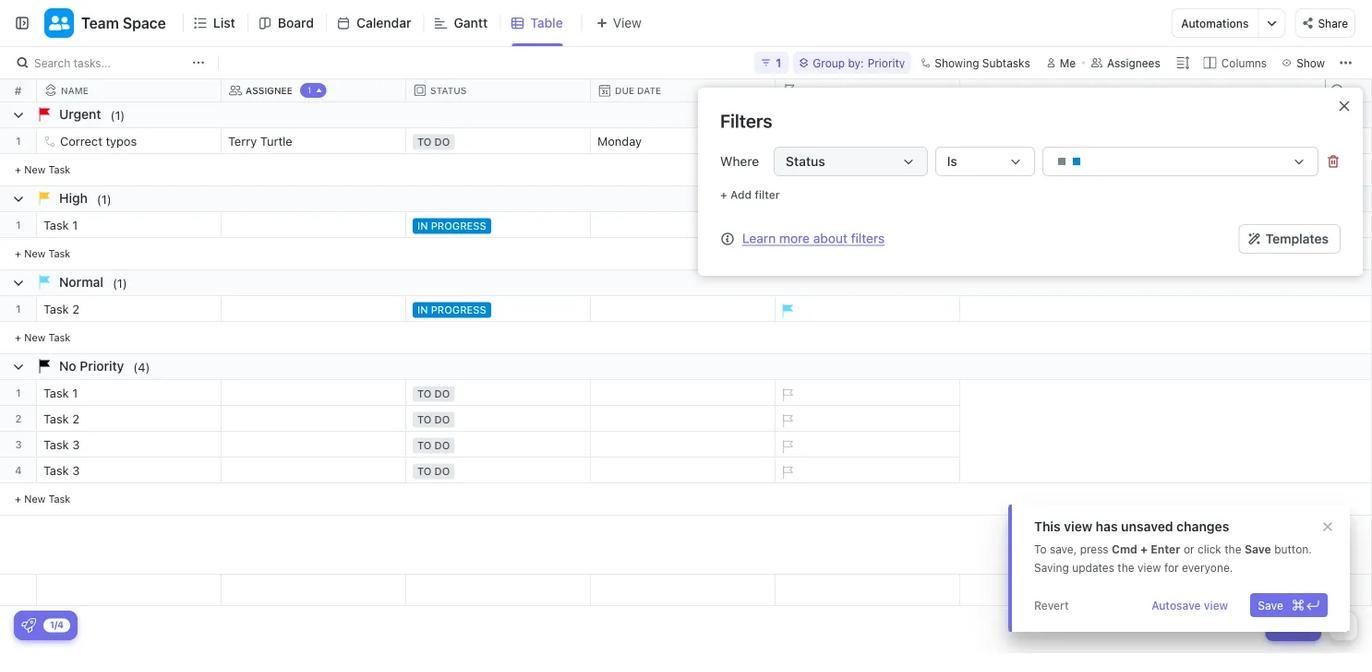 Task type: locate. For each thing, give the bounding box(es) containing it.
is
[[947, 154, 957, 169]]

press space to select this row. row containing task 1
[[37, 212, 961, 241]]

changes
[[1177, 520, 1230, 535]]

save
[[1245, 543, 1272, 556], [1258, 599, 1284, 612]]

new task down task 1
[[24, 248, 71, 260]]

showing
[[935, 56, 979, 69]]

2 set priority element from the top
[[773, 407, 801, 435]]

1 vertical spatial save
[[1258, 599, 1284, 612]]

2 to do from the top
[[417, 388, 450, 400]]

2 horizontal spatial view
[[1204, 599, 1229, 612]]

unsaved
[[1121, 520, 1174, 535]]

templates
[[1266, 231, 1329, 247]]

normal
[[59, 275, 103, 290]]

(1) right high
[[97, 192, 111, 206]]

view up save,
[[1064, 520, 1093, 535]]

1 horizontal spatial filters
[[851, 231, 885, 246]]

updates
[[1072, 562, 1115, 574]]

0 horizontal spatial view
[[1064, 520, 1093, 535]]

‎task 2
[[43, 412, 79, 426]]

2 to do cell from the top
[[406, 381, 591, 405]]

2 vertical spatial (1)
[[113, 276, 127, 290]]

do for 4th to do cell from the bottom of the page
[[435, 388, 450, 400]]

1 do from the top
[[435, 136, 450, 148]]

press space to select this row. row containing ‎task 2
[[37, 406, 961, 435]]

view
[[1064, 520, 1093, 535], [1138, 562, 1161, 574], [1204, 599, 1229, 612]]

4 to do from the top
[[417, 440, 450, 452]]

new task up high
[[24, 163, 71, 175]]

to do for fifth to do cell from the bottom
[[417, 136, 450, 148]]

1 in progress from the top
[[417, 220, 487, 232]]

0 horizontal spatial filters
[[720, 110, 773, 132]]

new task down ‎task 2
[[24, 493, 71, 505]]

‎task up ‎task 2
[[43, 387, 69, 400]]

3 to from the top
[[417, 414, 432, 426]]

the right click
[[1225, 543, 1242, 556]]

4 new from the top
[[24, 493, 46, 505]]

save down button.
[[1258, 599, 1284, 612]]

+ inside this view has unsaved changes to save, press cmd + enter or click the save button. saving updates the view for everyone.
[[1141, 543, 1148, 556]]

1 new from the top
[[24, 163, 46, 175]]

4
[[15, 465, 22, 477]]

1 in progress cell from the top
[[406, 212, 591, 237]]

revert
[[1034, 599, 1069, 612]]

3 set priority image from the top
[[773, 459, 801, 487]]

5 do from the top
[[435, 466, 450, 478]]

search tasks...
[[34, 56, 111, 69]]

‎task for ‎task 2
[[43, 412, 69, 426]]

save left button.
[[1245, 543, 1272, 556]]

learn more about filters link
[[743, 231, 885, 246]]

calendar
[[357, 15, 411, 30]]

1 ‎task from the top
[[43, 387, 69, 400]]

0 vertical spatial progress
[[431, 220, 487, 232]]

1 horizontal spatial view
[[1138, 562, 1161, 574]]

2
[[72, 302, 79, 316], [72, 412, 79, 426], [15, 413, 22, 425]]

0 vertical spatial ‎task
[[43, 387, 69, 400]]

cmd
[[1112, 543, 1138, 556]]

2 in from the top
[[417, 304, 428, 316]]

high
[[59, 191, 88, 206]]

2 left ‎task 2
[[15, 413, 22, 425]]

2 down normal
[[72, 302, 79, 316]]

in
[[417, 220, 428, 232], [417, 304, 428, 316]]

row group
[[0, 103, 37, 516], [0, 103, 1372, 516], [37, 103, 961, 516], [1325, 103, 1372, 516], [1325, 575, 1372, 606]]

2 for ‎task 2
[[72, 412, 79, 426]]

typos
[[106, 134, 137, 148]]

is button
[[936, 154, 1034, 169]]

1 vertical spatial in
[[417, 304, 428, 316]]

1 set priority element from the top
[[773, 381, 801, 409]]

5 to do from the top
[[417, 466, 450, 478]]

team space button
[[74, 3, 166, 43]]

autosave view button
[[1144, 594, 1236, 618]]

3 do from the top
[[435, 414, 450, 426]]

no
[[59, 359, 76, 374]]

1 horizontal spatial +
[[1141, 543, 1148, 556]]

0 vertical spatial in
[[417, 220, 428, 232]]

in progress for task 1
[[417, 220, 487, 232]]

to
[[417, 136, 432, 148], [417, 388, 432, 400], [417, 414, 432, 426], [417, 440, 432, 452], [417, 466, 432, 478]]

4 do from the top
[[435, 440, 450, 452]]

(1) inside the urgent cell
[[110, 108, 125, 122]]

‎task
[[43, 387, 69, 400], [43, 412, 69, 426]]

in progress cell for task 2
[[406, 296, 591, 321]]

everyone.
[[1182, 562, 1233, 574]]

do for 3rd to do cell from the bottom of the page
[[435, 414, 450, 426]]

0 vertical spatial the
[[1225, 543, 1242, 556]]

+
[[720, 188, 728, 201], [1141, 543, 1148, 556]]

(1) inside 'high' cell
[[97, 192, 111, 206]]

set priority image for second to do cell from the bottom of the page
[[773, 433, 801, 461]]

3 to do from the top
[[417, 414, 450, 426]]

save inside button
[[1258, 599, 1284, 612]]

1 new task from the top
[[24, 163, 71, 175]]

(1) right normal
[[113, 276, 127, 290]]

new task
[[24, 163, 71, 175], [24, 248, 71, 260], [24, 332, 71, 344], [24, 493, 71, 505]]

new
[[24, 163, 46, 175], [24, 248, 46, 260], [24, 332, 46, 344], [24, 493, 46, 505]]

to do for 3rd to do cell from the bottom of the page
[[417, 414, 450, 426]]

1 vertical spatial the
[[1118, 562, 1135, 574]]

press space to select this row. row
[[0, 128, 37, 154], [37, 128, 961, 157], [0, 212, 37, 238], [37, 212, 961, 241], [0, 296, 37, 322], [37, 296, 961, 325], [0, 381, 37, 406], [37, 381, 961, 409], [0, 406, 37, 432], [37, 406, 961, 435], [0, 432, 37, 458], [37, 432, 961, 461], [0, 458, 37, 484], [37, 458, 961, 487], [37, 575, 961, 607]]

set priority image for 5th to do cell from the top of the page
[[773, 459, 801, 487]]

1 vertical spatial in progress
[[417, 304, 487, 316]]

calendar link
[[357, 0, 419, 46]]

2 vertical spatial view
[[1204, 599, 1229, 612]]

4 set priority element from the top
[[773, 459, 801, 487]]

1 inside dropdown button
[[776, 56, 782, 70]]

1 vertical spatial filters
[[851, 231, 885, 246]]

(1) for normal
[[113, 276, 127, 290]]

to do cell
[[406, 128, 591, 153], [406, 381, 591, 405], [406, 406, 591, 431], [406, 432, 591, 457], [406, 458, 591, 483]]

‎task down ‎task 1
[[43, 412, 69, 426]]

1 to from the top
[[417, 136, 432, 148]]

terry turtle cell
[[222, 128, 406, 153]]

(4)
[[133, 360, 150, 374]]

view left for
[[1138, 562, 1161, 574]]

1 set priority image from the top
[[773, 407, 801, 435]]

do
[[435, 136, 450, 148], [435, 388, 450, 400], [435, 414, 450, 426], [435, 440, 450, 452], [435, 466, 450, 478]]

2 down ‎task 1
[[72, 412, 79, 426]]

list link
[[213, 0, 243, 46]]

progress for 2
[[431, 304, 487, 316]]

about
[[813, 231, 848, 246]]

task
[[48, 163, 71, 175], [43, 218, 69, 232], [48, 248, 71, 260], [43, 302, 69, 316], [48, 332, 71, 344], [43, 438, 69, 452], [43, 464, 69, 478], [48, 493, 71, 505], [1290, 621, 1314, 634]]

2 in progress cell from the top
[[406, 296, 591, 321]]

0 vertical spatial save
[[1245, 543, 1272, 556]]

space
[[123, 14, 166, 32]]

set priority element for 3rd to do cell from the bottom of the page
[[773, 407, 801, 435]]

table
[[530, 15, 563, 30]]

3 new from the top
[[24, 332, 46, 344]]

in progress for task 2
[[417, 304, 487, 316]]

the
[[1225, 543, 1242, 556], [1118, 562, 1135, 574]]

onboarding checklist button image
[[21, 619, 36, 634]]

1 vertical spatial view
[[1138, 562, 1161, 574]]

set priority image
[[773, 381, 801, 409]]

3 set priority element from the top
[[773, 433, 801, 461]]

1 vertical spatial in progress cell
[[406, 296, 591, 321]]

1 vertical spatial task 3
[[43, 464, 80, 478]]

1 vertical spatial progress
[[431, 304, 487, 316]]

4 to do cell from the top
[[406, 432, 591, 457]]

3
[[72, 438, 80, 452], [15, 439, 22, 451], [72, 464, 80, 478]]

urgent
[[59, 107, 101, 122]]

set priority element for second to do cell from the bottom of the page
[[773, 433, 801, 461]]

in progress cell for task 1
[[406, 212, 591, 237]]

the down cmd
[[1118, 562, 1135, 574]]

1 task 3 from the top
[[43, 438, 80, 452]]

1 vertical spatial +
[[1141, 543, 1148, 556]]

in progress
[[417, 220, 487, 232], [417, 304, 487, 316]]

view inside button
[[1204, 599, 1229, 612]]

5 to from the top
[[417, 466, 432, 478]]

new down ‎task 2
[[24, 493, 46, 505]]

task 1
[[43, 218, 78, 232]]

(1)
[[110, 108, 125, 122], [97, 192, 111, 206], [113, 276, 127, 290]]

2 set priority image from the top
[[773, 433, 801, 461]]

filters up where
[[720, 110, 773, 132]]

set priority element
[[773, 381, 801, 409], [773, 407, 801, 435], [773, 433, 801, 461], [773, 459, 801, 487]]

terry
[[228, 134, 257, 148]]

0 vertical spatial task 3
[[43, 438, 80, 452]]

1 vertical spatial (1)
[[97, 192, 111, 206]]

0 horizontal spatial +
[[720, 188, 728, 201]]

1 in from the top
[[417, 220, 428, 232]]

in for task 2
[[417, 304, 428, 316]]

press space to select this row. row containing 4
[[0, 458, 37, 484]]

share button
[[1295, 8, 1356, 38]]

normal cell
[[0, 271, 1372, 296]]

board link
[[278, 0, 321, 46]]

2 ‎task from the top
[[43, 412, 69, 426]]

task 3 for second to do cell from the bottom of the page
[[43, 438, 80, 452]]

correct typos
[[60, 134, 137, 148]]

to do
[[417, 136, 450, 148], [417, 388, 450, 400], [417, 414, 450, 426], [417, 440, 450, 452], [417, 466, 450, 478]]

2 to from the top
[[417, 388, 432, 400]]

urgent cell
[[0, 103, 1372, 127]]

0 vertical spatial in progress cell
[[406, 212, 591, 237]]

filters right about
[[851, 231, 885, 246]]

0 vertical spatial (1)
[[110, 108, 125, 122]]

0 vertical spatial view
[[1064, 520, 1093, 535]]

new up task 1
[[24, 163, 46, 175]]

0 vertical spatial +
[[720, 188, 728, 201]]

press space to select this row. row containing correct typos
[[37, 128, 961, 157]]

view down everyone. at the bottom of page
[[1204, 599, 1229, 612]]

+ right cmd
[[1141, 543, 1148, 556]]

0 vertical spatial in progress
[[417, 220, 487, 232]]

set priority element for 5th to do cell from the top of the page
[[773, 459, 801, 487]]

in progress cell
[[406, 212, 591, 237], [406, 296, 591, 321]]

2 task 3 from the top
[[43, 464, 80, 478]]

board
[[278, 15, 314, 30]]

automations button
[[1172, 9, 1258, 37]]

filters
[[720, 110, 773, 132], [851, 231, 885, 246]]

task 3 right 4
[[43, 464, 80, 478]]

1
[[776, 56, 782, 70], [16, 135, 21, 147], [72, 218, 78, 232], [16, 219, 21, 231], [16, 303, 21, 315], [72, 387, 78, 400], [16, 387, 21, 399]]

save,
[[1050, 543, 1077, 556]]

new right 1 1 2 3 1 1 4
[[24, 332, 46, 344]]

(1) inside normal cell
[[113, 276, 127, 290]]

search
[[34, 56, 70, 69]]

1 1 2 3 1 1 4
[[15, 135, 22, 477]]

3 new task from the top
[[24, 332, 71, 344]]

3 for 5th to do cell from the top of the page
[[72, 464, 80, 478]]

progress
[[431, 220, 487, 232], [431, 304, 487, 316]]

set priority element for 4th to do cell from the bottom of the page
[[773, 381, 801, 409]]

2 progress from the top
[[431, 304, 487, 316]]

task 3
[[43, 438, 80, 452], [43, 464, 80, 478]]

saving
[[1034, 562, 1069, 574]]

grid
[[0, 79, 1372, 607]]

1 vertical spatial ‎task
[[43, 412, 69, 426]]

1 to do from the top
[[417, 136, 450, 148]]

1/4
[[50, 620, 64, 631]]

where
[[720, 154, 759, 169]]

tasks...
[[74, 56, 111, 69]]

cell
[[222, 212, 406, 237], [591, 212, 776, 237], [222, 296, 406, 321], [591, 296, 776, 321], [222, 381, 406, 405], [591, 381, 776, 405], [222, 406, 406, 431], [591, 406, 776, 431], [222, 432, 406, 457], [591, 432, 776, 457], [222, 458, 406, 483], [591, 458, 776, 483]]

(1) up typos
[[110, 108, 125, 122]]

new down task 1
[[24, 248, 46, 260]]

4 to from the top
[[417, 440, 432, 452]]

enter
[[1151, 543, 1181, 556]]

2 do from the top
[[435, 388, 450, 400]]

row
[[37, 79, 961, 102]]

to for 4th to do cell from the bottom of the page
[[417, 388, 432, 400]]

to do for second to do cell from the bottom of the page
[[417, 440, 450, 452]]

team
[[81, 14, 119, 32]]

1 progress from the top
[[431, 220, 487, 232]]

set priority image
[[773, 407, 801, 435], [773, 433, 801, 461], [773, 459, 801, 487]]

new task down task 2
[[24, 332, 71, 344]]

+ left 'add'
[[720, 188, 728, 201]]

task 3 down ‎task 2
[[43, 438, 80, 452]]

2 in progress from the top
[[417, 304, 487, 316]]

learn more about filters
[[743, 231, 885, 246]]



Task type: vqa. For each thing, say whether or not it's contained in the screenshot.


Task type: describe. For each thing, give the bounding box(es) containing it.
for
[[1165, 562, 1179, 574]]

add
[[731, 188, 752, 201]]

status button
[[775, 148, 927, 175]]

to do for 4th to do cell from the bottom of the page
[[417, 388, 450, 400]]

this
[[1034, 520, 1061, 535]]

showing subtasks button
[[915, 52, 1036, 74]]

do for second to do cell from the bottom of the page
[[435, 440, 450, 452]]

view for this
[[1064, 520, 1093, 535]]

more
[[780, 231, 810, 246]]

5 to do cell from the top
[[406, 458, 591, 483]]

me button
[[1040, 52, 1083, 74]]

row group containing 1 1 2 3 1 1 4
[[0, 103, 37, 516]]

automations
[[1182, 17, 1249, 30]]

showing subtasks
[[935, 56, 1030, 69]]

revert button
[[1027, 594, 1077, 618]]

save button
[[1251, 594, 1328, 618]]

subtasks
[[983, 56, 1030, 69]]

3 to do cell from the top
[[406, 406, 591, 431]]

Search tasks... text field
[[34, 50, 187, 76]]

gantt link
[[454, 0, 495, 46]]

(1) for urgent
[[110, 108, 125, 122]]

high cell
[[0, 187, 1372, 212]]

do for 5th to do cell from the top of the page
[[435, 466, 450, 478]]

2 for task 2
[[72, 302, 79, 316]]

filter
[[755, 188, 780, 201]]

priority
[[80, 359, 124, 374]]

to for second to do cell from the bottom of the page
[[417, 440, 432, 452]]

assignees button
[[1083, 52, 1169, 74]]

learn
[[743, 231, 776, 246]]

row group containing correct typos
[[37, 103, 961, 516]]

1 to do cell from the top
[[406, 128, 591, 153]]

autosave view
[[1152, 599, 1229, 612]]

list
[[213, 15, 235, 30]]

turtle
[[260, 134, 292, 148]]

press space to select this row. row containing 3
[[0, 432, 37, 458]]

3 for second to do cell from the bottom of the page
[[72, 438, 80, 452]]

row group containing urgent
[[0, 103, 1372, 516]]

2 inside 1 1 2 3 1 1 4
[[15, 413, 22, 425]]

autosave
[[1152, 599, 1201, 612]]

to
[[1034, 543, 1047, 556]]

1 button
[[754, 52, 789, 74]]

2 new task from the top
[[24, 248, 71, 260]]

task 2
[[43, 302, 79, 316]]

monday
[[598, 134, 642, 148]]

status
[[786, 154, 825, 169]]

4 new task from the top
[[24, 493, 71, 505]]

3 inside 1 1 2 3 1 1 4
[[15, 439, 22, 451]]

or
[[1184, 543, 1195, 556]]

do for fifth to do cell from the bottom
[[435, 136, 450, 148]]

2 new from the top
[[24, 248, 46, 260]]

button.
[[1275, 543, 1312, 556]]

to for fifth to do cell from the bottom
[[417, 136, 432, 148]]

save inside this view has unsaved changes to save, press cmd + enter or click the save button. saving updates the view for everyone.
[[1245, 543, 1272, 556]]

no priority cell
[[0, 355, 1372, 380]]

to for 3rd to do cell from the bottom of the page
[[417, 414, 432, 426]]

0 vertical spatial filters
[[720, 110, 773, 132]]

no priority
[[59, 359, 124, 374]]

press space to select this row. row containing ‎task 1
[[37, 381, 961, 409]]

assignees
[[1107, 56, 1161, 69]]

gantt
[[454, 15, 488, 30]]

set priority image for 3rd to do cell from the bottom of the page
[[773, 407, 801, 435]]

in for task 1
[[417, 220, 428, 232]]

table link
[[530, 0, 571, 46]]

me
[[1060, 56, 1076, 69]]

terry turtle
[[228, 134, 292, 148]]

team space
[[81, 14, 166, 32]]

1 horizontal spatial the
[[1225, 543, 1242, 556]]

press space to select this row. row containing task 2
[[37, 296, 961, 325]]

press space to select this row. row containing 2
[[0, 406, 37, 432]]

#
[[14, 84, 22, 97]]

share
[[1318, 17, 1348, 30]]

press
[[1080, 543, 1109, 556]]

correct
[[60, 134, 102, 148]]

this view has unsaved changes to save, press cmd + enter or click the save button. saving updates the view for everyone.
[[1034, 520, 1312, 574]]

progress for 1
[[431, 220, 487, 232]]

has
[[1096, 520, 1118, 535]]

monday cell
[[591, 128, 776, 153]]

view for autosave
[[1204, 599, 1229, 612]]

grid containing urgent
[[0, 79, 1372, 607]]

(1) for high
[[97, 192, 111, 206]]

‎task for ‎task 1
[[43, 387, 69, 400]]

task 3 for 5th to do cell from the top of the page
[[43, 464, 80, 478]]

0 horizontal spatial the
[[1118, 562, 1135, 574]]

to for 5th to do cell from the top of the page
[[417, 466, 432, 478]]

click
[[1198, 543, 1222, 556]]

‎task 1
[[43, 387, 78, 400]]

onboarding checklist button element
[[21, 619, 36, 634]]

to do for 5th to do cell from the top of the page
[[417, 466, 450, 478]]

+ add filter
[[720, 188, 780, 201]]



